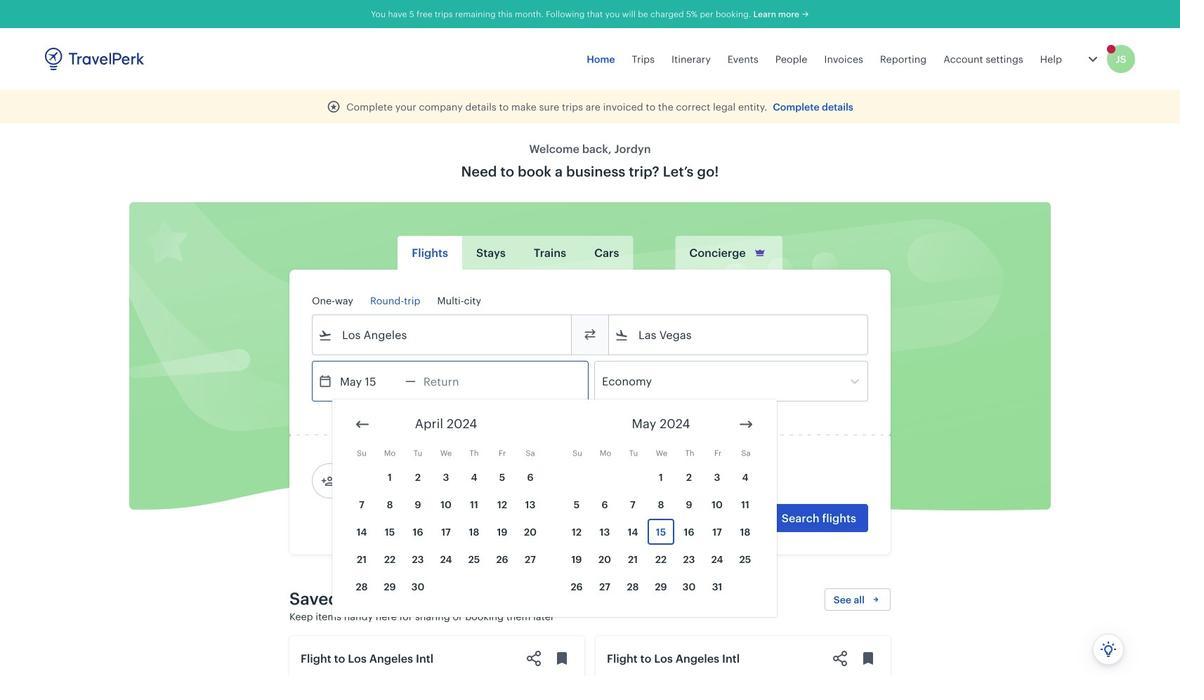Task type: describe. For each thing, give the bounding box(es) containing it.
calendar application
[[332, 400, 1181, 628]]

move forward to switch to the next month. image
[[738, 416, 755, 433]]

Return text field
[[416, 362, 489, 401]]

To search field
[[629, 324, 850, 347]]



Task type: locate. For each thing, give the bounding box(es) containing it.
move backward to switch to the previous month. image
[[354, 416, 371, 433]]

From search field
[[332, 324, 553, 347]]

Depart text field
[[332, 362, 406, 401]]

Add first traveler search field
[[335, 470, 481, 493]]



